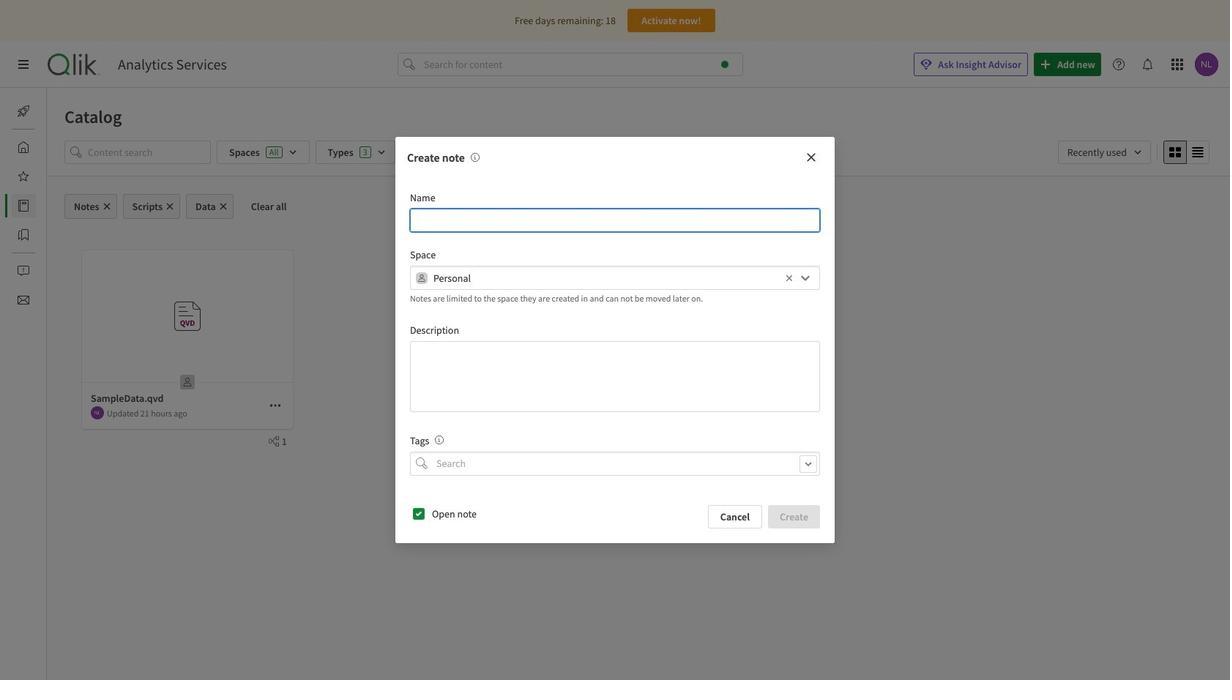 Task type: locate. For each thing, give the bounding box(es) containing it.
None text field
[[410, 209, 820, 232], [434, 266, 782, 290], [410, 209, 820, 232], [434, 266, 782, 290]]

open sidebar menu image
[[18, 59, 29, 70]]

collections image
[[18, 229, 29, 241]]

noah lott element
[[91, 407, 104, 420]]

tile view image
[[1170, 147, 1182, 158]]

filters region
[[47, 138, 1231, 176]]

start typing a tag name. select an existing tag or create a new tag by pressing enter or comma. press backspace to remove a tag. tooltip
[[430, 434, 444, 448]]

subscriptions image
[[18, 294, 29, 306]]

None field
[[410, 452, 820, 476]]

analytics services element
[[118, 56, 227, 73]]

Search text field
[[434, 452, 820, 476]]

home image
[[18, 141, 29, 153]]

None text field
[[410, 341, 820, 412]]

favorites image
[[18, 171, 29, 182]]

list view image
[[1193, 147, 1204, 158]]

dialog
[[396, 137, 835, 543]]



Task type: describe. For each thing, give the bounding box(es) containing it.
Content search text field
[[88, 141, 211, 164]]

start typing a tag name. select an existing tag or create a new tag by pressing enter or comma. press backspace to remove a tag. image
[[435, 436, 444, 445]]

catalog image
[[18, 200, 29, 212]]

recently used image
[[1058, 141, 1152, 164]]

switch view group
[[1164, 141, 1210, 164]]

navigation pane element
[[0, 94, 47, 318]]

record and discuss insights with others using notes tooltip
[[465, 150, 480, 165]]

alerts image
[[18, 265, 29, 277]]

noah lott image
[[91, 407, 104, 420]]

search image
[[416, 458, 428, 470]]

home badge image
[[722, 61, 729, 68]]

getting started image
[[18, 105, 29, 117]]

record and discuss insights with others using notes image
[[471, 153, 480, 162]]



Task type: vqa. For each thing, say whether or not it's contained in the screenshot.
EXPLORE THE DEMO image
no



